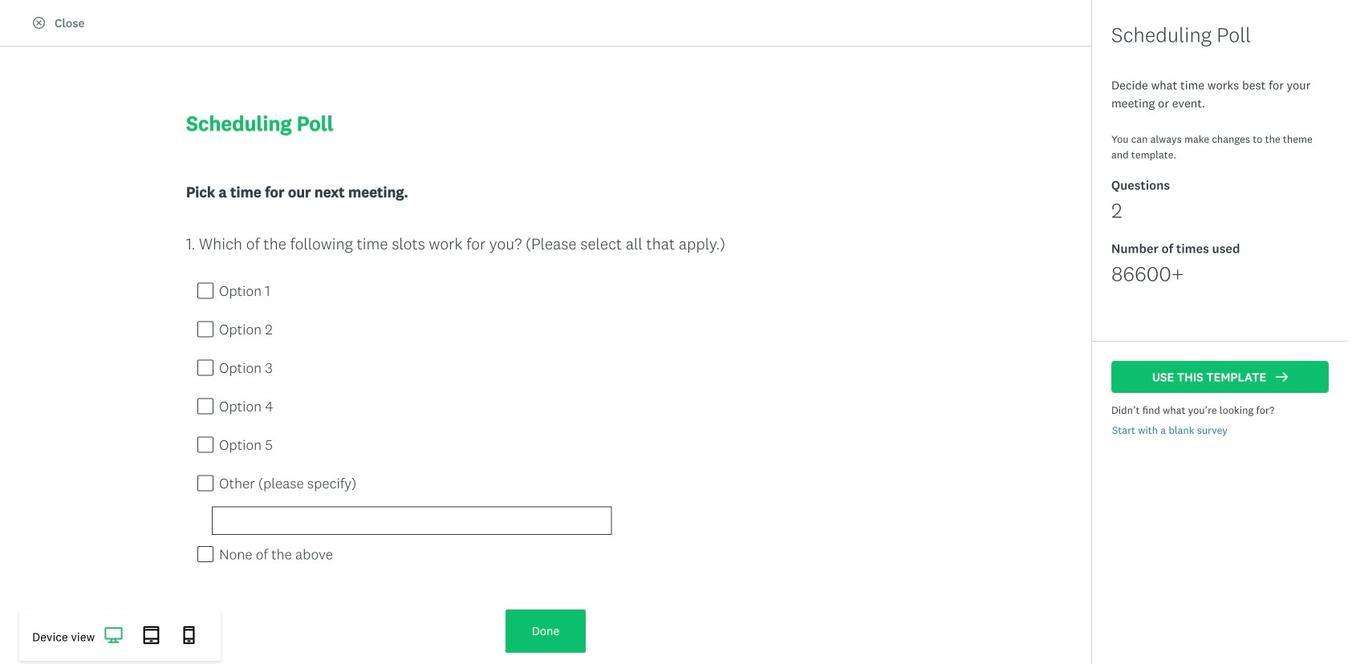 Task type: locate. For each thing, give the bounding box(es) containing it.
0 vertical spatial lock image
[[1092, 0, 1104, 6]]

net promoter® score (nps) template image
[[484, 0, 675, 112]]

surveymonkey-paradigm belonging and inclusion template image
[[920, 0, 1111, 112]]

1 svg image from the left
[[105, 627, 123, 645]]

1 horizontal spatial svg image
[[142, 627, 160, 645]]

lock image
[[1092, 0, 1104, 6], [1092, 488, 1104, 500]]

0 horizontal spatial svg image
[[105, 627, 123, 645]]

1 vertical spatial lock image
[[1092, 488, 1104, 500]]

arrowright image
[[1276, 371, 1288, 383]]

software and app customer feedback with nps® image
[[702, 0, 893, 112]]

chevronright image
[[207, 518, 219, 530]]

lock image for surveymonkey-paradigm belonging and inclusion template image
[[1092, 0, 1104, 6]]

svg image
[[105, 627, 123, 645], [142, 627, 160, 645]]

2 lock image from the top
[[1092, 488, 1104, 500]]

1 lock image from the top
[[1092, 0, 1104, 6]]



Task type: describe. For each thing, give the bounding box(es) containing it.
textboxmultiple image
[[1128, 29, 1140, 41]]

website feedback template image
[[702, 234, 893, 360]]

surveymonkey question type tour image
[[920, 481, 1111, 607]]

lock image for surveymonkey question type tour image
[[1092, 488, 1104, 500]]

xcircle image
[[33, 17, 45, 29]]

working from home check-in image
[[920, 234, 1111, 360]]

svg image
[[180, 627, 198, 645]]

grid image
[[1089, 29, 1101, 41]]

general event feedback template image
[[484, 481, 675, 607]]

lock image
[[656, 241, 668, 253]]

university instructor evaluation template image
[[484, 234, 675, 360]]

2 svg image from the left
[[142, 627, 160, 645]]



Task type: vqa. For each thing, say whether or not it's contained in the screenshot.
second Brand Logo
no



